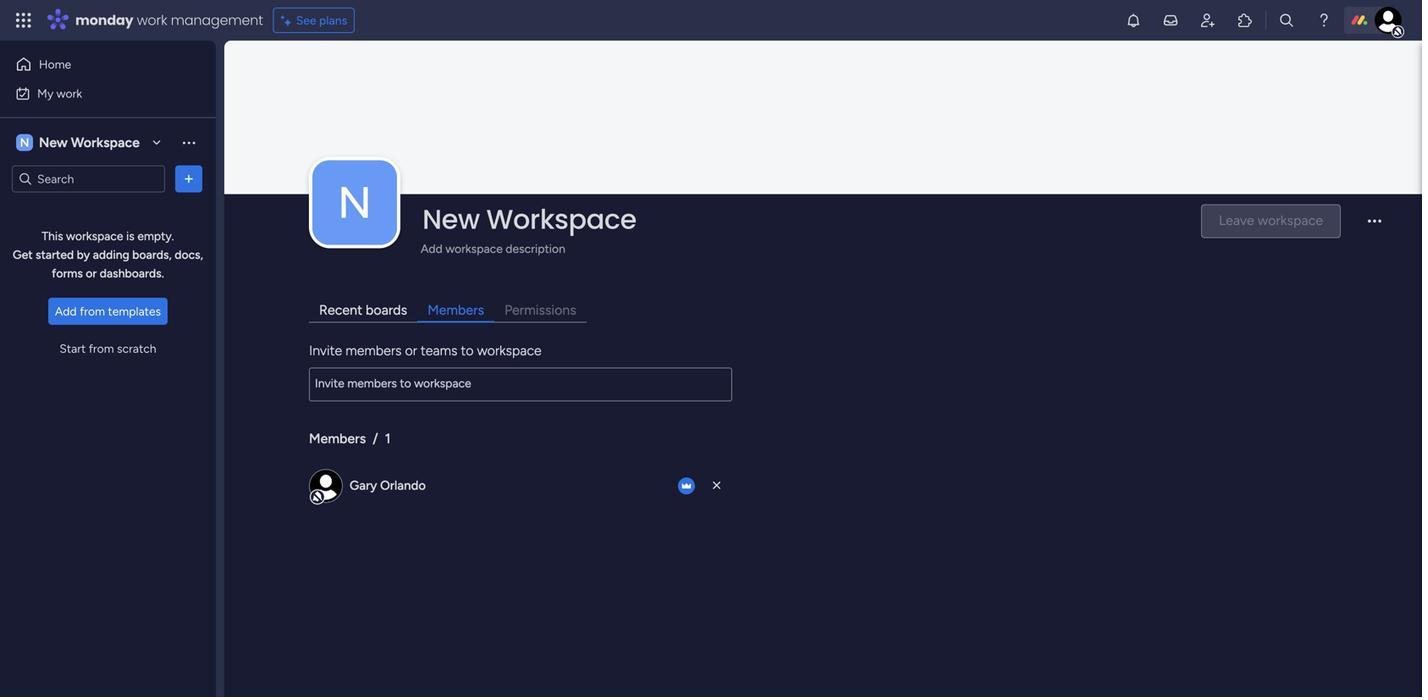 Task type: vqa. For each thing, say whether or not it's contained in the screenshot.
Workspace options 'icon'
yes



Task type: locate. For each thing, give the bounding box(es) containing it.
work for monday
[[137, 11, 167, 30]]

workspace left description
[[446, 242, 503, 256]]

adding
[[93, 248, 129, 262]]

my work button
[[10, 80, 182, 107]]

from
[[80, 305, 105, 319], [89, 342, 114, 356]]

templates
[[108, 305, 161, 319]]

is
[[126, 229, 135, 244]]

workspace up by
[[66, 229, 123, 244]]

0 horizontal spatial or
[[86, 266, 97, 281]]

0 vertical spatial members
[[428, 302, 484, 318]]

this
[[42, 229, 63, 244]]

0 horizontal spatial members
[[309, 431, 366, 447]]

n inside workspace image
[[338, 176, 372, 229]]

work for my
[[56, 86, 82, 101]]

0 horizontal spatial n
[[20, 136, 29, 150]]

see plans
[[296, 13, 347, 28]]

add workspace description
[[421, 242, 566, 256]]

see
[[296, 13, 316, 28]]

add
[[421, 242, 443, 256], [55, 305, 77, 319]]

or down by
[[86, 266, 97, 281]]

new
[[39, 135, 68, 151], [423, 201, 480, 238]]

start
[[60, 342, 86, 356]]

1 horizontal spatial new
[[423, 201, 480, 238]]

inbox image
[[1163, 12, 1180, 29]]

empty.
[[137, 229, 174, 244]]

dashboards.
[[100, 266, 164, 281]]

select product image
[[15, 12, 32, 29]]

from inside button
[[89, 342, 114, 356]]

workspace up search in workspace field
[[71, 135, 140, 151]]

1 horizontal spatial work
[[137, 11, 167, 30]]

v2 ellipsis image
[[1369, 220, 1382, 234]]

work inside button
[[56, 86, 82, 101]]

n for workspace icon
[[20, 136, 29, 150]]

0 vertical spatial add
[[421, 242, 443, 256]]

1 vertical spatial workspace
[[487, 201, 637, 238]]

start from scratch button
[[53, 335, 163, 363]]

0 vertical spatial or
[[86, 266, 97, 281]]

0 vertical spatial from
[[80, 305, 105, 319]]

from for start
[[89, 342, 114, 356]]

or left the teams
[[405, 343, 417, 359]]

0 vertical spatial work
[[137, 11, 167, 30]]

0 horizontal spatial workspace
[[71, 135, 140, 151]]

members / 1
[[309, 431, 391, 447]]

1 vertical spatial n
[[338, 176, 372, 229]]

workspace up description
[[487, 201, 637, 238]]

1 vertical spatial work
[[56, 86, 82, 101]]

workspace
[[66, 229, 123, 244], [446, 242, 503, 256], [477, 343, 542, 359]]

0 vertical spatial new workspace
[[39, 135, 140, 151]]

notifications image
[[1126, 12, 1143, 29]]

forms
[[52, 266, 83, 281]]

new workspace up description
[[423, 201, 637, 238]]

see plans button
[[273, 8, 355, 33]]

from for add
[[80, 305, 105, 319]]

1 horizontal spatial n
[[338, 176, 372, 229]]

work right 'monday'
[[137, 11, 167, 30]]

recent
[[319, 302, 363, 318]]

1 horizontal spatial members
[[428, 302, 484, 318]]

members for members
[[428, 302, 484, 318]]

or
[[86, 266, 97, 281], [405, 343, 417, 359]]

1 vertical spatial from
[[89, 342, 114, 356]]

from inside button
[[80, 305, 105, 319]]

members
[[428, 302, 484, 318], [309, 431, 366, 447]]

boards,
[[132, 248, 172, 262]]

from right start
[[89, 342, 114, 356]]

plans
[[319, 13, 347, 28]]

new crown image
[[678, 478, 695, 495]]

0 vertical spatial workspace
[[71, 135, 140, 151]]

0 vertical spatial new
[[39, 135, 68, 151]]

from up start from scratch
[[80, 305, 105, 319]]

members left /
[[309, 431, 366, 447]]

1 vertical spatial or
[[405, 343, 417, 359]]

0 horizontal spatial work
[[56, 86, 82, 101]]

0 horizontal spatial new
[[39, 135, 68, 151]]

0 horizontal spatial add
[[55, 305, 77, 319]]

workspace image
[[16, 133, 33, 152]]

workspace inside this workspace is empty. get started by adding boards, docs, forms or dashboards.
[[66, 229, 123, 244]]

work
[[137, 11, 167, 30], [56, 86, 82, 101]]

new workspace
[[39, 135, 140, 151], [423, 201, 637, 238]]

to
[[461, 343, 474, 359]]

workspace up invite members to workspace text field
[[477, 343, 542, 359]]

1 horizontal spatial add
[[421, 242, 443, 256]]

1 vertical spatial add
[[55, 305, 77, 319]]

None text field
[[309, 368, 733, 402]]

or inside this workspace is empty. get started by adding boards, docs, forms or dashboards.
[[86, 266, 97, 281]]

0 horizontal spatial new workspace
[[39, 135, 140, 151]]

add inside button
[[55, 305, 77, 319]]

1 horizontal spatial new workspace
[[423, 201, 637, 238]]

1 horizontal spatial workspace
[[487, 201, 637, 238]]

new up 'add workspace description'
[[423, 201, 480, 238]]

workspace for this
[[66, 229, 123, 244]]

Invite members to workspace text field
[[309, 368, 733, 402]]

invite members image
[[1200, 12, 1217, 29]]

members up to
[[428, 302, 484, 318]]

new workspace up search in workspace field
[[39, 135, 140, 151]]

work right my
[[56, 86, 82, 101]]

new right workspace icon
[[39, 135, 68, 151]]

0 vertical spatial n
[[20, 136, 29, 150]]

started
[[36, 248, 74, 262]]

1 vertical spatial members
[[309, 431, 366, 447]]

n
[[20, 136, 29, 150], [338, 176, 372, 229]]

docs,
[[175, 248, 203, 262]]

1 vertical spatial new workspace
[[423, 201, 637, 238]]

by
[[77, 248, 90, 262]]

gary
[[350, 479, 377, 494]]

workspace
[[71, 135, 140, 151], [487, 201, 637, 238]]

n inside workspace icon
[[20, 136, 29, 150]]



Task type: describe. For each thing, give the bounding box(es) containing it.
search everything image
[[1279, 12, 1296, 29]]

1
[[385, 431, 391, 447]]

options image
[[180, 171, 197, 188]]

members for members / 1
[[309, 431, 366, 447]]

workspace for add
[[446, 242, 503, 256]]

monday
[[75, 11, 133, 30]]

workspace options image
[[180, 134, 197, 151]]

n for workspace image
[[338, 176, 372, 229]]

description
[[506, 242, 566, 256]]

gary orlando image
[[1376, 7, 1403, 34]]

Search in workspace field
[[36, 169, 141, 189]]

home button
[[10, 51, 182, 78]]

invite
[[309, 343, 342, 359]]

my work
[[37, 86, 82, 101]]

workspace selection element
[[16, 133, 142, 153]]

gary orlando
[[350, 479, 426, 494]]

add for add workspace description
[[421, 242, 443, 256]]

teams
[[421, 343, 458, 359]]

New Workspace field
[[418, 201, 1187, 238]]

members
[[346, 343, 402, 359]]

add from templates
[[55, 305, 161, 319]]

apps image
[[1237, 12, 1254, 29]]

get
[[13, 248, 33, 262]]

scratch
[[117, 342, 156, 356]]

gary orlando link
[[350, 479, 426, 494]]

workspace image
[[313, 160, 397, 245]]

add for add from templates
[[55, 305, 77, 319]]

my
[[37, 86, 54, 101]]

management
[[171, 11, 263, 30]]

monday work management
[[75, 11, 263, 30]]

invite members or teams to workspace
[[309, 343, 542, 359]]

boards
[[366, 302, 407, 318]]

start from scratch
[[60, 342, 156, 356]]

new inside workspace selection element
[[39, 135, 68, 151]]

n button
[[313, 160, 397, 245]]

add from templates button
[[48, 298, 168, 325]]

new workspace inside workspace selection element
[[39, 135, 140, 151]]

1 horizontal spatial or
[[405, 343, 417, 359]]

/
[[373, 431, 378, 447]]

1 vertical spatial new
[[423, 201, 480, 238]]

permissions
[[505, 302, 577, 318]]

orlando
[[380, 479, 426, 494]]

home
[[39, 57, 71, 72]]

this workspace is empty. get started by adding boards, docs, forms or dashboards.
[[13, 229, 203, 281]]

help image
[[1316, 12, 1333, 29]]

recent boards
[[319, 302, 407, 318]]



